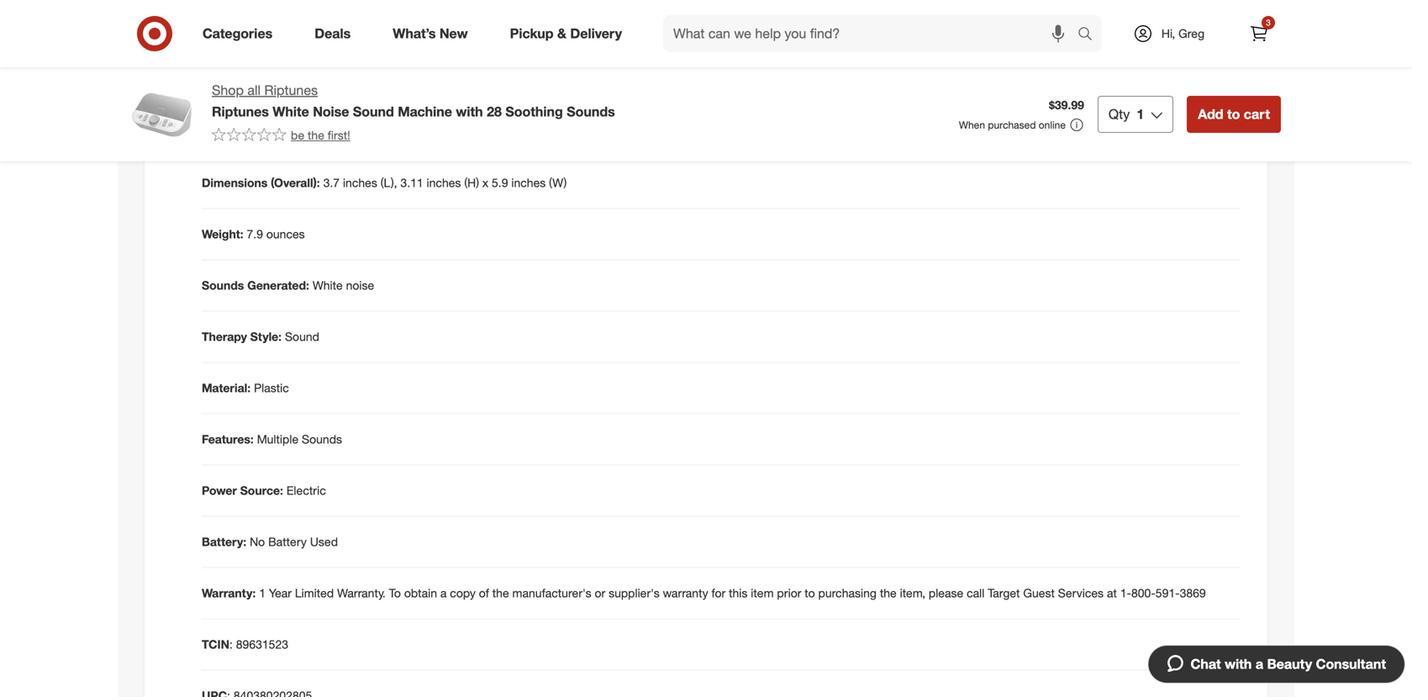Task type: describe. For each thing, give the bounding box(es) containing it.
sound inside shop all riptunes riptunes white noise sound machine with 28 soothing sounds
[[353, 103, 394, 120]]

features:
[[202, 432, 254, 447]]

first!
[[328, 128, 350, 142]]

plastic
[[254, 380, 289, 395]]

no
[[250, 534, 265, 549]]

therapy style: sound
[[202, 329, 320, 344]]

noise
[[313, 103, 349, 120]]

qty 1
[[1109, 106, 1145, 122]]

1 for warranty:
[[259, 586, 266, 600]]

1-
[[1121, 586, 1132, 600]]

2 inches from the left
[[427, 175, 461, 190]]

(l),
[[381, 175, 397, 190]]

1 inches from the left
[[343, 175, 377, 190]]

tcin : 89631523
[[202, 637, 288, 652]]

800-
[[1132, 586, 1156, 600]]

add to cart
[[1199, 106, 1271, 122]]

features: multiple sounds
[[202, 432, 342, 447]]

beauty
[[1268, 656, 1313, 672]]

what's new
[[393, 25, 468, 42]]

qty
[[1109, 106, 1131, 122]]

3
[[1267, 17, 1271, 28]]

material:
[[202, 380, 251, 395]]

when purchased online
[[959, 119, 1066, 131]]

7.9
[[247, 227, 263, 241]]

1 horizontal spatial the
[[493, 586, 509, 600]]

3 link
[[1241, 15, 1278, 52]]

purchasing
[[819, 586, 877, 600]]

591-
[[1156, 586, 1180, 600]]

$39.99
[[1050, 98, 1085, 112]]

please
[[929, 586, 964, 600]]

3.7
[[323, 175, 340, 190]]

option for continuous play
[[219, 60, 358, 75]]

dimensions (overall): 3.7 inches (l), 3.11 inches (h) x 5.9 inches (w)
[[202, 175, 567, 190]]

deals
[[315, 25, 351, 42]]

continuous
[[275, 60, 333, 75]]

machine
[[398, 103, 452, 120]]

limited
[[295, 586, 334, 600]]

warranty
[[663, 586, 709, 600]]

prior
[[777, 586, 802, 600]]

3869
[[1180, 586, 1207, 600]]

28 different sounds
[[219, 13, 320, 28]]

pickup & delivery
[[510, 25, 622, 42]]

0 vertical spatial for
[[257, 60, 272, 75]]

cart
[[1244, 106, 1271, 122]]

0 horizontal spatial sounds
[[202, 278, 244, 293]]

28 inside shop all riptunes riptunes white noise sound machine with 28 soothing sounds
[[487, 103, 502, 120]]

guest
[[1024, 586, 1055, 600]]

deals link
[[300, 15, 372, 52]]

pickup
[[510, 25, 554, 42]]

what's new link
[[379, 15, 489, 52]]

option
[[219, 60, 254, 75]]

sounds inside shop all riptunes riptunes white noise sound machine with 28 soothing sounds
[[567, 103, 615, 120]]

electric
[[287, 483, 326, 498]]

call
[[967, 586, 985, 600]]

1 horizontal spatial sounds
[[302, 432, 342, 447]]

therapy
[[202, 329, 247, 344]]

power source: electric
[[202, 483, 326, 498]]

a inside button
[[1256, 656, 1264, 672]]

be the first!
[[291, 128, 350, 142]]

categories
[[203, 25, 273, 42]]

be the first! link
[[212, 127, 350, 144]]

battery
[[268, 534, 307, 549]]

power
[[202, 483, 237, 498]]

15,
[[268, 37, 284, 51]]

minutes
[[357, 37, 399, 51]]

what's
[[393, 25, 436, 42]]

What can we help you find? suggestions appear below search field
[[664, 15, 1082, 52]]

used
[[310, 534, 338, 549]]

1 vertical spatial riptunes
[[212, 103, 269, 120]]

delivery
[[571, 25, 622, 42]]

with inside shop all riptunes riptunes white noise sound machine with 28 soothing sounds
[[456, 103, 483, 120]]

obtain
[[404, 586, 437, 600]]

:
[[230, 637, 233, 652]]

warranty:
[[202, 586, 256, 600]]

0 horizontal spatial 28
[[219, 13, 232, 28]]

to
[[389, 586, 401, 600]]



Task type: locate. For each thing, give the bounding box(es) containing it.
1 for qty
[[1137, 106, 1145, 122]]

white left noise
[[313, 278, 343, 293]]

0 horizontal spatial a
[[441, 586, 447, 600]]

sound right noise
[[353, 103, 394, 120]]

0 vertical spatial riptunes
[[264, 82, 318, 98]]

30,
[[287, 37, 304, 51]]

with
[[456, 103, 483, 120], [1225, 656, 1253, 672]]

pickup & delivery link
[[496, 15, 643, 52]]

tcin
[[202, 637, 230, 652]]

search
[[1071, 27, 1111, 43]]

90
[[341, 37, 354, 51]]

1 horizontal spatial white
[[313, 278, 343, 293]]

greg
[[1179, 26, 1205, 41]]

with right "chat"
[[1225, 656, 1253, 672]]

for left the this
[[712, 586, 726, 600]]

sounds right multiple
[[302, 432, 342, 447]]

timers:
[[228, 37, 265, 51]]

shop all riptunes riptunes white noise sound machine with 28 soothing sounds
[[212, 82, 615, 120]]

5.9
[[492, 175, 508, 190]]

a left beauty
[[1256, 656, 1264, 672]]

89631523
[[236, 637, 288, 652]]

riptunes down option for continuous play in the top of the page
[[264, 82, 318, 98]]

this
[[729, 586, 748, 600]]

0 horizontal spatial white
[[273, 103, 309, 120]]

inches right 5.9
[[512, 175, 546, 190]]

the right be
[[308, 128, 325, 142]]

source:
[[240, 483, 283, 498]]

(h)
[[464, 175, 479, 190]]

1 horizontal spatial sound
[[353, 103, 394, 120]]

soothing
[[506, 103, 563, 120]]

1 horizontal spatial 1
[[1137, 106, 1145, 122]]

specifications
[[202, 131, 310, 150]]

0 horizontal spatial sound
[[285, 329, 320, 344]]

3 inches from the left
[[512, 175, 546, 190]]

1 vertical spatial white
[[313, 278, 343, 293]]

1 horizontal spatial a
[[1256, 656, 1264, 672]]

white
[[273, 103, 309, 120], [313, 278, 343, 293]]

copy
[[450, 586, 476, 600]]

0 vertical spatial to
[[1228, 106, 1241, 122]]

60,
[[307, 37, 323, 51]]

1 vertical spatial a
[[1256, 656, 1264, 672]]

item,
[[900, 586, 926, 600]]

1 right the qty
[[1137, 106, 1145, 122]]

multiple
[[257, 432, 299, 447]]

a left copy
[[441, 586, 447, 600]]

1 vertical spatial 28
[[487, 103, 502, 120]]

sounds down the weight:
[[202, 278, 244, 293]]

hi, greg
[[1162, 26, 1205, 41]]

28 left soothing
[[487, 103, 502, 120]]

0 horizontal spatial or
[[327, 37, 337, 51]]

0 horizontal spatial 1
[[259, 586, 266, 600]]

2 horizontal spatial sounds
[[567, 103, 615, 120]]

2 horizontal spatial inches
[[512, 175, 546, 190]]

0 vertical spatial or
[[327, 37, 337, 51]]

28 up 4
[[219, 13, 232, 28]]

x
[[483, 175, 489, 190]]

sound
[[353, 103, 394, 120], [285, 329, 320, 344]]

dimensions
[[202, 175, 268, 190]]

weight: 7.9 ounces
[[202, 227, 305, 241]]

0 horizontal spatial to
[[805, 586, 815, 600]]

purchased
[[988, 119, 1036, 131]]

chat
[[1191, 656, 1222, 672]]

0 horizontal spatial inches
[[343, 175, 377, 190]]

2 vertical spatial sounds
[[302, 432, 342, 447]]

0 horizontal spatial for
[[257, 60, 272, 75]]

the right of
[[493, 586, 509, 600]]

1 horizontal spatial inches
[[427, 175, 461, 190]]

1 horizontal spatial 28
[[487, 103, 502, 120]]

sound right "style:"
[[285, 329, 320, 344]]

play
[[336, 60, 358, 75]]

4 timers: 15, 30, 60, or 90 minutes
[[219, 37, 399, 51]]

1 horizontal spatial to
[[1228, 106, 1241, 122]]

0 horizontal spatial the
[[308, 128, 325, 142]]

material: plastic
[[202, 380, 289, 395]]

1 left year on the bottom left
[[259, 586, 266, 600]]

add
[[1199, 106, 1224, 122]]

image of riptunes white noise sound machine with 28 soothing sounds image
[[131, 81, 198, 148]]

shop
[[212, 82, 244, 98]]

to inside button
[[1228, 106, 1241, 122]]

battery: no battery used
[[202, 534, 338, 549]]

1 vertical spatial sounds
[[202, 278, 244, 293]]

(w)
[[549, 175, 567, 190]]

0 vertical spatial sounds
[[567, 103, 615, 120]]

1 vertical spatial sound
[[285, 329, 320, 344]]

0 vertical spatial 28
[[219, 13, 232, 28]]

1 horizontal spatial for
[[712, 586, 726, 600]]

for up "all"
[[257, 60, 272, 75]]

style:
[[250, 329, 282, 344]]

different
[[235, 13, 279, 28]]

item
[[751, 586, 774, 600]]

sounds generated: white noise
[[202, 278, 374, 293]]

&
[[558, 25, 567, 42]]

inches right 3.7
[[343, 175, 377, 190]]

(overall):
[[271, 175, 320, 190]]

chat with a beauty consultant
[[1191, 656, 1387, 672]]

or left 90
[[327, 37, 337, 51]]

when
[[959, 119, 986, 131]]

1 vertical spatial or
[[595, 586, 606, 600]]

2 horizontal spatial the
[[880, 586, 897, 600]]

generated:
[[247, 278, 309, 293]]

to right prior on the right of the page
[[805, 586, 815, 600]]

white inside shop all riptunes riptunes white noise sound machine with 28 soothing sounds
[[273, 103, 309, 120]]

specifications button
[[158, 114, 1255, 168]]

1
[[1137, 106, 1145, 122], [259, 586, 266, 600]]

warranty.
[[337, 586, 386, 600]]

the left item,
[[880, 586, 897, 600]]

with right machine
[[456, 103, 483, 120]]

at
[[1108, 586, 1118, 600]]

0 vertical spatial 1
[[1137, 106, 1145, 122]]

ounces
[[266, 227, 305, 241]]

0 vertical spatial with
[[456, 103, 483, 120]]

all
[[248, 82, 261, 98]]

white up be
[[273, 103, 309, 120]]

online
[[1039, 119, 1066, 131]]

noise
[[346, 278, 374, 293]]

warranty: 1 year limited warranty. to obtain a copy of the manufacturer's or supplier's warranty for this item prior to purchasing the item, please call target guest services at 1-800-591-3869
[[202, 586, 1207, 600]]

search button
[[1071, 15, 1111, 56]]

hi,
[[1162, 26, 1176, 41]]

riptunes
[[264, 82, 318, 98], [212, 103, 269, 120]]

1 vertical spatial 1
[[259, 586, 266, 600]]

to right add
[[1228, 106, 1241, 122]]

the
[[308, 128, 325, 142], [493, 586, 509, 600], [880, 586, 897, 600]]

1 vertical spatial to
[[805, 586, 815, 600]]

new
[[440, 25, 468, 42]]

0 horizontal spatial with
[[456, 103, 483, 120]]

1 vertical spatial with
[[1225, 656, 1253, 672]]

inches left '(h)'
[[427, 175, 461, 190]]

4
[[219, 37, 225, 51]]

be
[[291, 128, 305, 142]]

or left supplier's
[[595, 586, 606, 600]]

weight:
[[202, 227, 244, 241]]

sounds right soothing
[[567, 103, 615, 120]]

0 vertical spatial a
[[441, 586, 447, 600]]

supplier's
[[609, 586, 660, 600]]

of
[[479, 586, 489, 600]]

chat with a beauty consultant button
[[1148, 645, 1406, 684]]

with inside button
[[1225, 656, 1253, 672]]

1 horizontal spatial or
[[595, 586, 606, 600]]

battery:
[[202, 534, 247, 549]]

riptunes down shop
[[212, 103, 269, 120]]

3.11
[[401, 175, 424, 190]]

1 horizontal spatial with
[[1225, 656, 1253, 672]]

0 vertical spatial sound
[[353, 103, 394, 120]]

0 vertical spatial white
[[273, 103, 309, 120]]

1 vertical spatial for
[[712, 586, 726, 600]]



Task type: vqa. For each thing, say whether or not it's contained in the screenshot.
the continuous
yes



